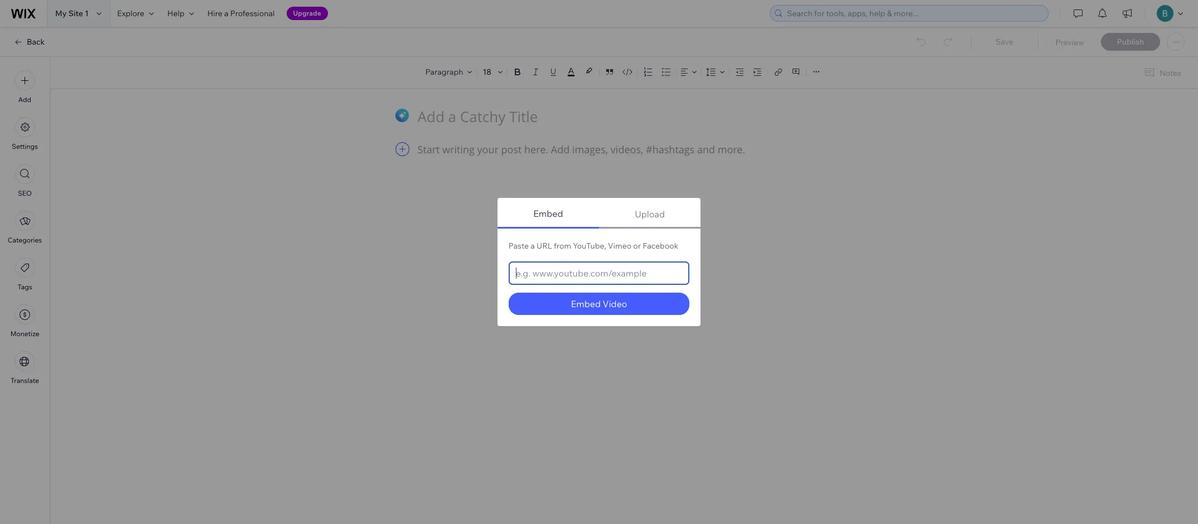 Task type: locate. For each thing, give the bounding box(es) containing it.
0 vertical spatial a
[[224, 8, 229, 18]]

professional
[[230, 8, 275, 18]]

back
[[27, 37, 45, 47]]

embed
[[534, 208, 563, 220], [571, 299, 601, 310]]

embed button
[[498, 201, 599, 229]]

a
[[224, 8, 229, 18], [531, 241, 535, 251]]

paragraph button
[[423, 64, 475, 80]]

embed for embed
[[534, 208, 563, 220]]

0 horizontal spatial a
[[224, 8, 229, 18]]

a left url
[[531, 241, 535, 251]]

tab list
[[498, 201, 701, 315]]

embed video
[[571, 299, 627, 310]]

or
[[634, 241, 641, 251]]

a right the hire in the left top of the page
[[224, 8, 229, 18]]

translate button
[[11, 352, 39, 385]]

tags
[[18, 283, 32, 291]]

0 vertical spatial embed
[[534, 208, 563, 220]]

1 vertical spatial embed
[[571, 299, 601, 310]]

notes button
[[1140, 65, 1185, 80]]

1 vertical spatial a
[[531, 241, 535, 251]]

1 horizontal spatial a
[[531, 241, 535, 251]]

add button
[[15, 70, 35, 104]]

paste
[[509, 241, 529, 251]]

embed up url
[[534, 208, 563, 220]]

help
[[167, 8, 185, 18]]

a for professional
[[224, 8, 229, 18]]

embed left video
[[571, 299, 601, 310]]

0 horizontal spatial embed
[[534, 208, 563, 220]]

tab list containing embed
[[498, 201, 701, 315]]

1 horizontal spatial embed
[[571, 299, 601, 310]]

site
[[68, 8, 83, 18]]

seo button
[[15, 164, 35, 198]]

hire a professional
[[207, 8, 275, 18]]

vimeo
[[608, 241, 632, 251]]

menu
[[0, 64, 50, 392]]

settings button
[[12, 117, 38, 151]]



Task type: vqa. For each thing, say whether or not it's contained in the screenshot.
TAB LIST
yes



Task type: describe. For each thing, give the bounding box(es) containing it.
notes
[[1160, 68, 1182, 78]]

Font Size field
[[482, 66, 494, 78]]

monetize button
[[10, 305, 39, 338]]

paste a url from youtube, vimeo or facebook
[[509, 241, 679, 251]]

hire a professional link
[[201, 0, 282, 27]]

my site 1
[[55, 8, 89, 18]]

help button
[[161, 0, 201, 27]]

add
[[18, 95, 31, 104]]

upload
[[635, 208, 665, 220]]

embed video button
[[509, 293, 690, 315]]

upgrade
[[293, 9, 321, 17]]

seo
[[18, 189, 32, 198]]

my
[[55, 8, 67, 18]]

categories button
[[8, 211, 42, 244]]

url
[[537, 241, 552, 251]]

tags button
[[15, 258, 35, 291]]

menu containing add
[[0, 64, 50, 392]]

Add a Catchy Title text field
[[418, 107, 819, 126]]

from
[[554, 241, 571, 251]]

paragraph
[[425, 67, 463, 77]]

settings
[[12, 142, 38, 151]]

a for url
[[531, 241, 535, 251]]

video
[[603, 299, 627, 310]]

e.g. www.youtube.com/example url field
[[509, 262, 690, 285]]

translate
[[11, 377, 39, 385]]

upgrade button
[[287, 7, 328, 20]]

explore
[[117, 8, 144, 18]]

youtube,
[[573, 241, 606, 251]]

upload button
[[599, 201, 701, 229]]

embed for embed video
[[571, 299, 601, 310]]

monetize
[[10, 330, 39, 338]]

1
[[85, 8, 89, 18]]

hire
[[207, 8, 223, 18]]

back button
[[13, 37, 45, 47]]

categories
[[8, 236, 42, 244]]

Search for tools, apps, help & more... field
[[784, 6, 1045, 21]]

facebook
[[643, 241, 679, 251]]



